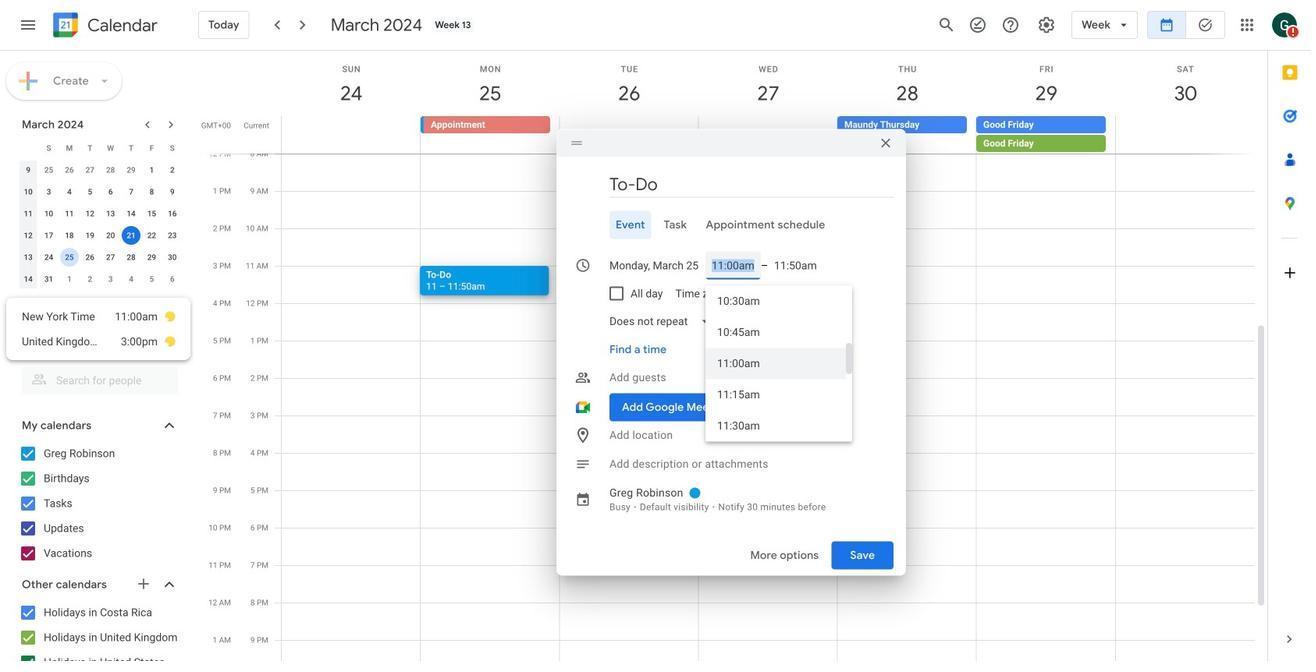 Task type: locate. For each thing, give the bounding box(es) containing it.
main drawer image
[[19, 16, 37, 34]]

28 element
[[122, 248, 141, 267]]

my calendars list
[[3, 442, 194, 567]]

8 element
[[142, 183, 161, 201]]

row down 13 element
[[18, 225, 183, 247]]

row up 6 element
[[18, 159, 183, 181]]

19 element
[[81, 226, 99, 245]]

None search field
[[0, 361, 194, 395]]

row up add title text field
[[275, 116, 1267, 154]]

february 26 element
[[60, 161, 79, 179]]

start time list box
[[705, 286, 852, 442]]

17 element
[[39, 226, 58, 245]]

heading
[[84, 16, 158, 35]]

0 horizontal spatial tab list
[[569, 211, 894, 239]]

16 element
[[163, 204, 182, 223]]

Search for people text field
[[31, 367, 169, 395]]

1 list item from the top
[[22, 304, 176, 329]]

list item up search for people text field
[[22, 329, 176, 354]]

tab list
[[1268, 51, 1311, 618], [569, 211, 894, 239]]

25 element
[[60, 248, 79, 267]]

april 3 element
[[101, 270, 120, 289]]

27 element
[[101, 248, 120, 267]]

12 element
[[81, 204, 99, 223]]

cell
[[282, 116, 421, 154], [560, 116, 698, 154], [698, 116, 837, 154], [976, 116, 1115, 154], [1115, 116, 1254, 154], [121, 225, 141, 247], [59, 247, 80, 268]]

row group
[[18, 159, 183, 290]]

11 element
[[60, 204, 79, 223]]

row up the february 28 element
[[18, 137, 183, 159]]

2 element
[[163, 161, 182, 179]]

grid
[[200, 51, 1267, 662]]

to element
[[761, 259, 768, 272]]

column header
[[18, 137, 39, 159]]

row up april 3 element
[[18, 247, 183, 268]]

list item down april 2 'element'
[[22, 304, 176, 329]]

february 28 element
[[101, 161, 120, 179]]

list item
[[22, 304, 176, 329], [22, 329, 176, 354]]

26 element
[[81, 248, 99, 267]]

row group inside march 2024 grid
[[18, 159, 183, 290]]

None field
[[603, 308, 722, 336]]

End time text field
[[774, 252, 817, 280]]

7 element
[[122, 183, 141, 201]]

1 horizontal spatial tab list
[[1268, 51, 1311, 618]]

row
[[275, 116, 1267, 154], [18, 137, 183, 159], [18, 159, 183, 181], [18, 181, 183, 203], [18, 203, 183, 225], [18, 225, 183, 247], [18, 247, 183, 268], [18, 268, 183, 290]]

4 element
[[60, 183, 79, 201]]

option
[[705, 286, 846, 317], [705, 317, 846, 348], [705, 348, 846, 380], [705, 380, 846, 411], [705, 411, 846, 442]]

22 element
[[142, 226, 161, 245]]

4 option from the top
[[705, 380, 846, 411]]

3 element
[[39, 183, 58, 201]]

other calendars list
[[3, 601, 194, 662]]

5 option from the top
[[705, 411, 846, 442]]

april 4 element
[[122, 270, 141, 289]]

list
[[6, 298, 190, 361]]

february 25 element
[[39, 161, 58, 179]]

april 5 element
[[142, 270, 161, 289]]



Task type: describe. For each thing, give the bounding box(es) containing it.
23 element
[[163, 226, 182, 245]]

20 element
[[101, 226, 120, 245]]

30 element
[[163, 248, 182, 267]]

april 6 element
[[163, 270, 182, 289]]

add other calendars image
[[136, 577, 151, 592]]

heading inside calendar element
[[84, 16, 158, 35]]

settings menu image
[[1037, 16, 1056, 34]]

calendar element
[[50, 9, 158, 44]]

13 element
[[101, 204, 120, 223]]

2 list item from the top
[[22, 329, 176, 354]]

february 27 element
[[81, 161, 99, 179]]

10 element
[[39, 204, 58, 223]]

18 element
[[60, 226, 79, 245]]

1 option from the top
[[705, 286, 846, 317]]

24 element
[[39, 248, 58, 267]]

15 element
[[142, 204, 161, 223]]

february 29 element
[[122, 161, 141, 179]]

march 2024 grid
[[15, 137, 183, 290]]

Start date text field
[[609, 252, 699, 280]]

5 element
[[81, 183, 99, 201]]

9 element
[[163, 183, 182, 201]]

column header inside march 2024 grid
[[18, 137, 39, 159]]

14 element
[[122, 204, 141, 223]]

april 1 element
[[60, 270, 79, 289]]

6 element
[[101, 183, 120, 201]]

3 option from the top
[[705, 348, 846, 380]]

row down 6 element
[[18, 203, 183, 225]]

row down 27 element on the left of page
[[18, 268, 183, 290]]

1 element
[[142, 161, 161, 179]]

2 option from the top
[[705, 317, 846, 348]]

row up 13 element
[[18, 181, 183, 203]]

31 element
[[39, 270, 58, 289]]

Start time text field
[[712, 252, 755, 280]]

Add title text field
[[609, 173, 894, 196]]

april 2 element
[[81, 270, 99, 289]]

29 element
[[142, 248, 161, 267]]

21, today element
[[122, 226, 141, 245]]



Task type: vqa. For each thing, say whether or not it's contained in the screenshot.
leftmost 29
no



